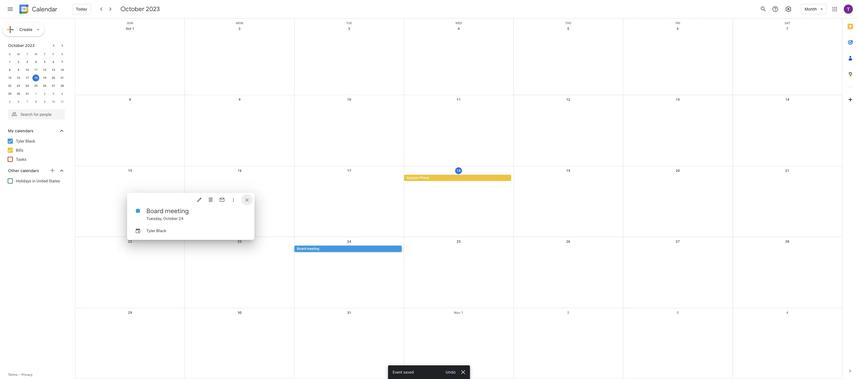Task type: vqa. For each thing, say whether or not it's contained in the screenshot.
birthdays
no



Task type: describe. For each thing, give the bounding box(es) containing it.
october 2023 grid
[[5, 50, 67, 106]]

row containing oct 1
[[75, 24, 843, 95]]

1 horizontal spatial 20
[[676, 169, 680, 173]]

28 element
[[59, 83, 66, 89]]

31 for nov 1
[[347, 311, 352, 315]]

17 element
[[24, 75, 31, 81]]

1 up 15 "element"
[[9, 60, 11, 63]]

19 element
[[41, 75, 48, 81]]

terms link
[[8, 373, 18, 377]]

oct
[[126, 27, 132, 31]]

24 inside board meeting tuesday, october 24
[[179, 216, 184, 221]]

email event details image
[[219, 197, 225, 203]]

23 inside grid
[[17, 84, 20, 87]]

create
[[19, 27, 32, 32]]

21 inside grid
[[786, 169, 790, 173]]

november 6 element
[[15, 98, 22, 105]]

17 inside "element"
[[26, 76, 29, 79]]

nov
[[454, 311, 461, 315]]

add other calendars image
[[50, 168, 55, 173]]

f
[[53, 52, 54, 56]]

board meeting button
[[295, 246, 402, 252]]

row containing 5
[[5, 98, 67, 106]]

31 for 1
[[26, 92, 29, 95]]

w
[[35, 52, 37, 56]]

month
[[805, 7, 818, 12]]

27 inside october 2023 grid
[[52, 84, 55, 87]]

bills
[[16, 148, 23, 153]]

grid containing oct 1
[[75, 18, 843, 379]]

my
[[8, 128, 14, 133]]

board meeting tuesday, october 24
[[147, 207, 189, 221]]

8 for october 2023
[[9, 68, 11, 71]]

in
[[32, 179, 35, 183]]

wed
[[456, 21, 462, 25]]

2 s from the left
[[61, 52, 63, 56]]

0 horizontal spatial october
[[8, 43, 24, 48]]

1 horizontal spatial tyler black
[[147, 228, 166, 233]]

12 for sun
[[567, 98, 571, 102]]

2 vertical spatial 5
[[9, 100, 11, 103]]

undo button
[[444, 369, 458, 375]]

11 for october 2023
[[34, 68, 38, 71]]

oct 1
[[126, 27, 134, 31]]

holidays
[[16, 179, 31, 183]]

other calendars button
[[1, 166, 71, 175]]

26 inside grid
[[567, 240, 571, 244]]

20 inside grid
[[52, 76, 55, 79]]

row group containing 1
[[5, 58, 67, 106]]

prime
[[420, 176, 429, 180]]

undo
[[446, 370, 456, 375]]

16 inside row group
[[17, 76, 20, 79]]

1 horizontal spatial tyler
[[147, 228, 155, 233]]

november 8 element
[[33, 98, 39, 105]]

5 for oct 1
[[568, 27, 570, 31]]

19 inside october 2023 grid
[[43, 76, 46, 79]]

7 inside november 7 element
[[26, 100, 28, 103]]

10 for october 2023
[[26, 68, 29, 71]]

12 for october 2023
[[43, 68, 46, 71]]

1 vertical spatial black
[[156, 228, 166, 233]]

25 inside october 2023 grid
[[34, 84, 38, 87]]

8 for sun
[[129, 98, 131, 102]]

main drawer image
[[7, 6, 14, 13]]

20 element
[[50, 75, 57, 81]]

1 vertical spatial october 2023
[[8, 43, 35, 48]]

terms – privacy
[[8, 373, 33, 377]]

0 horizontal spatial 2023
[[25, 43, 35, 48]]

0 vertical spatial october 2023
[[121, 5, 160, 13]]

24 inside grid
[[347, 240, 352, 244]]

event
[[393, 370, 403, 374]]

1 t from the left
[[26, 52, 28, 56]]

1 vertical spatial 23
[[238, 240, 242, 244]]

1 right oct in the left top of the page
[[132, 27, 134, 31]]

1 horizontal spatial 17
[[347, 169, 352, 173]]

25 element
[[33, 83, 39, 89]]

18 inside grid
[[457, 169, 461, 173]]

my calendars
[[8, 128, 33, 133]]

18, today element
[[33, 75, 39, 81]]

Search for people text field
[[11, 109, 61, 120]]

29 for 1
[[8, 92, 11, 95]]

settings menu image
[[786, 6, 793, 13]]

26 inside row group
[[43, 84, 46, 87]]

1 right nov
[[462, 311, 464, 315]]

today button
[[72, 2, 91, 16]]

united
[[36, 179, 48, 183]]

11 inside row
[[61, 100, 64, 103]]

sat
[[785, 21, 791, 25]]

event saved
[[393, 370, 414, 374]]

16 element
[[15, 75, 22, 81]]

board meeting
[[297, 247, 320, 251]]

5 for 1
[[44, 60, 46, 63]]

2 vertical spatial 6
[[18, 100, 19, 103]]

16 inside grid
[[238, 169, 242, 173]]

1 vertical spatial 25
[[457, 240, 461, 244]]

28 inside grid
[[786, 240, 790, 244]]

october inside board meeting tuesday, october 24
[[163, 216, 178, 221]]

18 cell
[[32, 74, 40, 82]]

november 10 element
[[50, 98, 57, 105]]

my calendars list
[[1, 137, 71, 164]]

1 vertical spatial 19
[[567, 169, 571, 173]]

7 for oct 1
[[787, 27, 789, 31]]

privacy link
[[21, 373, 33, 377]]

26 element
[[41, 83, 48, 89]]

18 inside "element"
[[34, 76, 38, 79]]



Task type: locate. For each thing, give the bounding box(es) containing it.
black inside my calendars list
[[25, 139, 35, 143]]

0 horizontal spatial 24
[[26, 84, 29, 87]]

2 horizontal spatial 7
[[787, 27, 789, 31]]

30 for nov 1
[[238, 311, 242, 315]]

30 element
[[15, 90, 22, 97]]

1 horizontal spatial board
[[297, 247, 306, 251]]

row group
[[5, 58, 67, 106]]

27
[[52, 84, 55, 87], [676, 240, 680, 244]]

october
[[121, 5, 145, 13], [8, 43, 24, 48], [163, 216, 178, 221]]

october 2023 up m on the left
[[8, 43, 35, 48]]

calendars for other calendars
[[20, 168, 39, 173]]

tyler down "tuesday,"
[[147, 228, 155, 233]]

13 inside october 2023 grid
[[52, 68, 55, 71]]

create button
[[2, 23, 44, 36]]

2 horizontal spatial 11
[[457, 98, 461, 102]]

0 horizontal spatial 23
[[17, 84, 20, 87]]

1 vertical spatial board
[[297, 247, 306, 251]]

1 vertical spatial 2023
[[25, 43, 35, 48]]

1 horizontal spatial 26
[[567, 240, 571, 244]]

1 horizontal spatial 6
[[53, 60, 54, 63]]

november 7 element
[[24, 98, 31, 105]]

15
[[8, 76, 11, 79], [128, 169, 132, 173]]

0 horizontal spatial 30
[[17, 92, 20, 95]]

6
[[677, 27, 679, 31], [53, 60, 54, 63], [18, 100, 19, 103]]

nov 1
[[454, 311, 464, 315]]

0 horizontal spatial 8
[[9, 68, 11, 71]]

2 horizontal spatial 24
[[347, 240, 352, 244]]

9 for sun
[[239, 98, 241, 102]]

meeting
[[165, 207, 189, 215], [307, 247, 320, 251]]

8 inside november 8 element
[[35, 100, 37, 103]]

terms
[[8, 373, 18, 377]]

amazon prime button
[[404, 175, 512, 181]]

holidays in united states
[[16, 179, 60, 183]]

0 vertical spatial 19
[[43, 76, 46, 79]]

0 vertical spatial 2023
[[146, 5, 160, 13]]

1 vertical spatial 30
[[238, 311, 242, 315]]

24 up the board meeting button
[[347, 240, 352, 244]]

18
[[34, 76, 38, 79], [457, 169, 461, 173]]

10 inside grid
[[347, 98, 352, 102]]

1 vertical spatial 17
[[347, 169, 352, 173]]

5 down 29 element
[[9, 100, 11, 103]]

24 inside october 2023 grid
[[26, 84, 29, 87]]

october 2023 up sun
[[121, 5, 160, 13]]

calendars up "in"
[[20, 168, 39, 173]]

0 horizontal spatial black
[[25, 139, 35, 143]]

22 inside "element"
[[8, 84, 11, 87]]

21
[[61, 76, 64, 79], [786, 169, 790, 173]]

calendars
[[15, 128, 33, 133], [20, 168, 39, 173]]

24
[[26, 84, 29, 87], [179, 216, 184, 221], [347, 240, 352, 244]]

1 horizontal spatial 16
[[238, 169, 242, 173]]

11 for sun
[[457, 98, 461, 102]]

0 horizontal spatial 22
[[8, 84, 11, 87]]

15 inside "element"
[[8, 76, 11, 79]]

1 horizontal spatial 11
[[61, 100, 64, 103]]

tyler up bills
[[16, 139, 24, 143]]

sun
[[127, 21, 133, 25]]

row containing s
[[5, 50, 67, 58]]

–
[[18, 373, 21, 377]]

7 down the sat
[[787, 27, 789, 31]]

1 horizontal spatial 22
[[128, 240, 132, 244]]

6 inside grid
[[677, 27, 679, 31]]

tyler black inside my calendars list
[[16, 139, 35, 143]]

black down "tuesday,"
[[156, 228, 166, 233]]

17
[[26, 76, 29, 79], [347, 169, 352, 173]]

1 vertical spatial tyler
[[147, 228, 155, 233]]

0 horizontal spatial 6
[[18, 100, 19, 103]]

12 element
[[41, 67, 48, 73]]

0 vertical spatial 5
[[568, 27, 570, 31]]

0 vertical spatial tyler black
[[16, 139, 35, 143]]

t
[[26, 52, 28, 56], [44, 52, 46, 56]]

14 for october 2023
[[61, 68, 64, 71]]

board inside board meeting tuesday, october 24
[[147, 207, 164, 215]]

meeting inside button
[[307, 247, 320, 251]]

2 horizontal spatial 5
[[568, 27, 570, 31]]

27 inside grid
[[676, 240, 680, 244]]

1 horizontal spatial 5
[[44, 60, 46, 63]]

0 horizontal spatial 15
[[8, 76, 11, 79]]

board
[[147, 207, 164, 215], [297, 247, 306, 251]]

today
[[76, 7, 87, 12]]

1 vertical spatial 14
[[786, 98, 790, 102]]

0 horizontal spatial 5
[[9, 100, 11, 103]]

1 vertical spatial 27
[[676, 240, 680, 244]]

november 2 element
[[41, 90, 48, 97]]

2023
[[146, 5, 160, 13], [25, 43, 35, 48]]

1 s from the left
[[9, 52, 11, 56]]

7
[[787, 27, 789, 31], [61, 60, 63, 63], [26, 100, 28, 103]]

1 vertical spatial 24
[[179, 216, 184, 221]]

1 down "25" element
[[35, 92, 37, 95]]

1 horizontal spatial 2023
[[146, 5, 160, 13]]

board for board meeting tuesday, october 24
[[147, 207, 164, 215]]

2 t from the left
[[44, 52, 46, 56]]

1 horizontal spatial 19
[[567, 169, 571, 173]]

0 vertical spatial october
[[121, 5, 145, 13]]

tuesday,
[[147, 216, 162, 221]]

0 vertical spatial 16
[[17, 76, 20, 79]]

amazon prime
[[407, 176, 429, 180]]

black down my calendars dropdown button
[[25, 139, 35, 143]]

7 for 1
[[61, 60, 63, 63]]

0 horizontal spatial 10
[[26, 68, 29, 71]]

grid
[[75, 18, 843, 379]]

0 horizontal spatial 20
[[52, 76, 55, 79]]

black
[[25, 139, 35, 143], [156, 228, 166, 233]]

other
[[8, 168, 19, 173]]

1 horizontal spatial 28
[[786, 240, 790, 244]]

1 vertical spatial 6
[[53, 60, 54, 63]]

29 element
[[6, 90, 13, 97]]

1 vertical spatial october
[[8, 43, 24, 48]]

calendar element
[[18, 3, 57, 16]]

1 vertical spatial meeting
[[307, 247, 320, 251]]

2 vertical spatial 24
[[347, 240, 352, 244]]

26
[[43, 84, 46, 87], [567, 240, 571, 244]]

29 for nov 1
[[128, 311, 132, 315]]

13 for october 2023
[[52, 68, 55, 71]]

31 element
[[24, 90, 31, 97]]

7 up 14 element
[[61, 60, 63, 63]]

21 inside row group
[[61, 76, 64, 79]]

s left m on the left
[[9, 52, 11, 56]]

31 inside october 2023 grid
[[26, 92, 29, 95]]

0 vertical spatial 28
[[61, 84, 64, 87]]

amazon
[[407, 176, 419, 180]]

october 2023
[[121, 5, 160, 13], [8, 43, 35, 48]]

31 inside grid
[[347, 311, 352, 315]]

11 inside grid
[[457, 98, 461, 102]]

calendar heading
[[31, 5, 57, 13]]

0 horizontal spatial 28
[[61, 84, 64, 87]]

0 horizontal spatial 17
[[26, 76, 29, 79]]

october down board meeting "heading" on the bottom of page
[[163, 216, 178, 221]]

row
[[75, 18, 843, 25], [75, 24, 843, 95], [5, 50, 67, 58], [5, 58, 67, 66], [5, 66, 67, 74], [5, 74, 67, 82], [5, 82, 67, 90], [5, 90, 67, 98], [75, 95, 843, 166], [5, 98, 67, 106], [75, 166, 843, 237], [75, 237, 843, 308], [75, 308, 843, 379]]

14 inside row group
[[61, 68, 64, 71]]

month button
[[802, 2, 827, 16]]

28 inside 28 element
[[61, 84, 64, 87]]

9
[[18, 68, 19, 71], [239, 98, 241, 102], [44, 100, 46, 103]]

s
[[9, 52, 11, 56], [61, 52, 63, 56]]

9 inside 'element'
[[44, 100, 46, 103]]

1 horizontal spatial t
[[44, 52, 46, 56]]

30 for 1
[[17, 92, 20, 95]]

tasks
[[16, 157, 26, 162]]

tyler black down "tuesday,"
[[147, 228, 166, 233]]

1 horizontal spatial 25
[[457, 240, 461, 244]]

1 horizontal spatial 27
[[676, 240, 680, 244]]

31
[[26, 92, 29, 95], [347, 311, 352, 315]]

0 vertical spatial 18
[[34, 76, 38, 79]]

s right "f" at left
[[61, 52, 63, 56]]

11 element
[[33, 67, 39, 73]]

1 vertical spatial 20
[[676, 169, 680, 173]]

0 horizontal spatial 13
[[52, 68, 55, 71]]

november 9 element
[[41, 98, 48, 105]]

13
[[52, 68, 55, 71], [676, 98, 680, 102]]

october up m on the left
[[8, 43, 24, 48]]

tue
[[347, 21, 352, 25]]

meeting inside board meeting tuesday, october 24
[[165, 207, 189, 215]]

13 element
[[50, 67, 57, 73]]

9 for october 2023
[[18, 68, 19, 71]]

1 vertical spatial 5
[[44, 60, 46, 63]]

0 vertical spatial 25
[[34, 84, 38, 87]]

None search field
[[0, 107, 71, 120]]

row containing 1
[[5, 58, 67, 66]]

15 inside grid
[[128, 169, 132, 173]]

mon
[[236, 21, 243, 25]]

5 down 'thu'
[[568, 27, 570, 31]]

1 horizontal spatial 13
[[676, 98, 680, 102]]

fri
[[676, 21, 681, 25]]

1 horizontal spatial 8
[[35, 100, 37, 103]]

october up sun
[[121, 5, 145, 13]]

10 element
[[24, 67, 31, 73]]

12 inside october 2023 grid
[[43, 68, 46, 71]]

calendars for my calendars
[[15, 128, 33, 133]]

privacy
[[21, 373, 33, 377]]

30
[[17, 92, 20, 95], [238, 311, 242, 315]]

1 horizontal spatial 10
[[52, 100, 55, 103]]

25
[[34, 84, 38, 87], [457, 240, 461, 244]]

calendar
[[32, 5, 57, 13]]

1 horizontal spatial october
[[121, 5, 145, 13]]

13 for sun
[[676, 98, 680, 102]]

22 inside grid
[[128, 240, 132, 244]]

6 for oct 1
[[677, 27, 679, 31]]

1 horizontal spatial 21
[[786, 169, 790, 173]]

30 inside october 2023 grid
[[17, 92, 20, 95]]

board for board meeting
[[297, 247, 306, 251]]

2 horizontal spatial 6
[[677, 27, 679, 31]]

1
[[132, 27, 134, 31], [9, 60, 11, 63], [35, 92, 37, 95], [462, 311, 464, 315]]

delete event image
[[208, 197, 214, 203]]

0 vertical spatial 20
[[52, 76, 55, 79]]

29
[[8, 92, 11, 95], [128, 311, 132, 315]]

6 down "f" at left
[[53, 60, 54, 63]]

10
[[26, 68, 29, 71], [347, 98, 352, 102], [52, 100, 55, 103]]

0 horizontal spatial october 2023
[[8, 43, 35, 48]]

20
[[52, 76, 55, 79], [676, 169, 680, 173]]

1 horizontal spatial 29
[[128, 311, 132, 315]]

14 for sun
[[786, 98, 790, 102]]

tyler black
[[16, 139, 35, 143], [147, 228, 166, 233]]

5
[[568, 27, 570, 31], [44, 60, 46, 63], [9, 100, 11, 103]]

24 down board meeting "heading" on the bottom of page
[[179, 216, 184, 221]]

5 up '12' element
[[44, 60, 46, 63]]

november 1 element
[[33, 90, 39, 97]]

cell
[[75, 175, 185, 181], [185, 175, 295, 181], [295, 175, 404, 181], [514, 175, 624, 181], [733, 175, 843, 181], [75, 246, 185, 252], [185, 246, 295, 252], [404, 246, 514, 252], [514, 246, 624, 252], [733, 246, 843, 252]]

24 element
[[24, 83, 31, 89]]

0 horizontal spatial t
[[26, 52, 28, 56]]

0 vertical spatial 12
[[43, 68, 46, 71]]

board meeting heading
[[147, 207, 189, 215]]

meeting for board meeting tuesday, october 24
[[165, 207, 189, 215]]

0 horizontal spatial 12
[[43, 68, 46, 71]]

m
[[17, 52, 20, 56]]

1 horizontal spatial 23
[[238, 240, 242, 244]]

november 4 element
[[59, 90, 66, 97]]

21 element
[[59, 75, 66, 81]]

6 down 30 element
[[18, 100, 19, 103]]

0 vertical spatial 31
[[26, 92, 29, 95]]

14 inside grid
[[786, 98, 790, 102]]

tyler inside my calendars list
[[16, 139, 24, 143]]

24 down 17 "element"
[[26, 84, 29, 87]]

11
[[34, 68, 38, 71], [457, 98, 461, 102], [61, 100, 64, 103]]

10 for sun
[[347, 98, 352, 102]]

18 down 11 element
[[34, 76, 38, 79]]

0 horizontal spatial 29
[[8, 92, 11, 95]]

tab list
[[843, 18, 859, 363]]

other calendars
[[8, 168, 39, 173]]

board inside button
[[297, 247, 306, 251]]

1 horizontal spatial 15
[[128, 169, 132, 173]]

15 element
[[6, 75, 13, 81]]

6 for 1
[[53, 60, 54, 63]]

14 element
[[59, 67, 66, 73]]

28
[[61, 84, 64, 87], [786, 240, 790, 244]]

0 vertical spatial tyler
[[16, 139, 24, 143]]

0 horizontal spatial 18
[[34, 76, 38, 79]]

2 horizontal spatial october
[[163, 216, 178, 221]]

row containing sun
[[75, 18, 843, 25]]

t left w
[[26, 52, 28, 56]]

calendars right my
[[15, 128, 33, 133]]

0 horizontal spatial s
[[9, 52, 11, 56]]

23
[[17, 84, 20, 87], [238, 240, 242, 244]]

tyler
[[16, 139, 24, 143], [147, 228, 155, 233]]

2 vertical spatial 7
[[26, 100, 28, 103]]

12
[[43, 68, 46, 71], [567, 98, 571, 102]]

19
[[43, 76, 46, 79], [567, 169, 571, 173]]

29 inside grid
[[128, 311, 132, 315]]

16
[[17, 76, 20, 79], [238, 169, 242, 173]]

saved
[[404, 370, 414, 374]]

1 vertical spatial 16
[[238, 169, 242, 173]]

tyler black up bills
[[16, 139, 35, 143]]

my calendars button
[[1, 126, 71, 135]]

0 horizontal spatial 7
[[26, 100, 28, 103]]

4
[[458, 27, 460, 31], [35, 60, 37, 63], [61, 92, 63, 95], [787, 311, 789, 315]]

22
[[8, 84, 11, 87], [128, 240, 132, 244]]

2
[[239, 27, 241, 31], [18, 60, 19, 63], [44, 92, 46, 95], [568, 311, 570, 315]]

0 vertical spatial 22
[[8, 84, 11, 87]]

0 horizontal spatial tyler black
[[16, 139, 35, 143]]

thu
[[566, 21, 572, 25]]

8
[[9, 68, 11, 71], [129, 98, 131, 102], [35, 100, 37, 103]]

1 vertical spatial tyler black
[[147, 228, 166, 233]]

november 11 element
[[59, 98, 66, 105]]

t left "f" at left
[[44, 52, 46, 56]]

meeting for board meeting
[[307, 247, 320, 251]]

1 horizontal spatial black
[[156, 228, 166, 233]]

22 element
[[6, 83, 13, 89]]

27 element
[[50, 83, 57, 89]]

1 vertical spatial 22
[[128, 240, 132, 244]]

0 vertical spatial 7
[[787, 27, 789, 31]]

2 horizontal spatial 8
[[129, 98, 131, 102]]

7 down '31' element
[[26, 100, 28, 103]]

0 horizontal spatial 11
[[34, 68, 38, 71]]

november 5 element
[[6, 98, 13, 105]]

1 horizontal spatial 31
[[347, 311, 352, 315]]

0 vertical spatial 30
[[17, 92, 20, 95]]

18 up amazon prime button
[[457, 169, 461, 173]]

states
[[49, 179, 60, 183]]

29 inside 29 element
[[8, 92, 11, 95]]

3
[[348, 27, 351, 31], [26, 60, 28, 63], [53, 92, 54, 95], [677, 311, 679, 315]]

23 element
[[15, 83, 22, 89]]

november 3 element
[[50, 90, 57, 97]]

0 vertical spatial black
[[25, 139, 35, 143]]

0 vertical spatial 23
[[17, 84, 20, 87]]

1 horizontal spatial 24
[[179, 216, 184, 221]]

0 horizontal spatial 25
[[34, 84, 38, 87]]

14
[[61, 68, 64, 71], [786, 98, 790, 102]]

1 horizontal spatial 12
[[567, 98, 571, 102]]

1 vertical spatial calendars
[[20, 168, 39, 173]]

0 horizontal spatial 31
[[26, 92, 29, 95]]

6 down fri
[[677, 27, 679, 31]]



